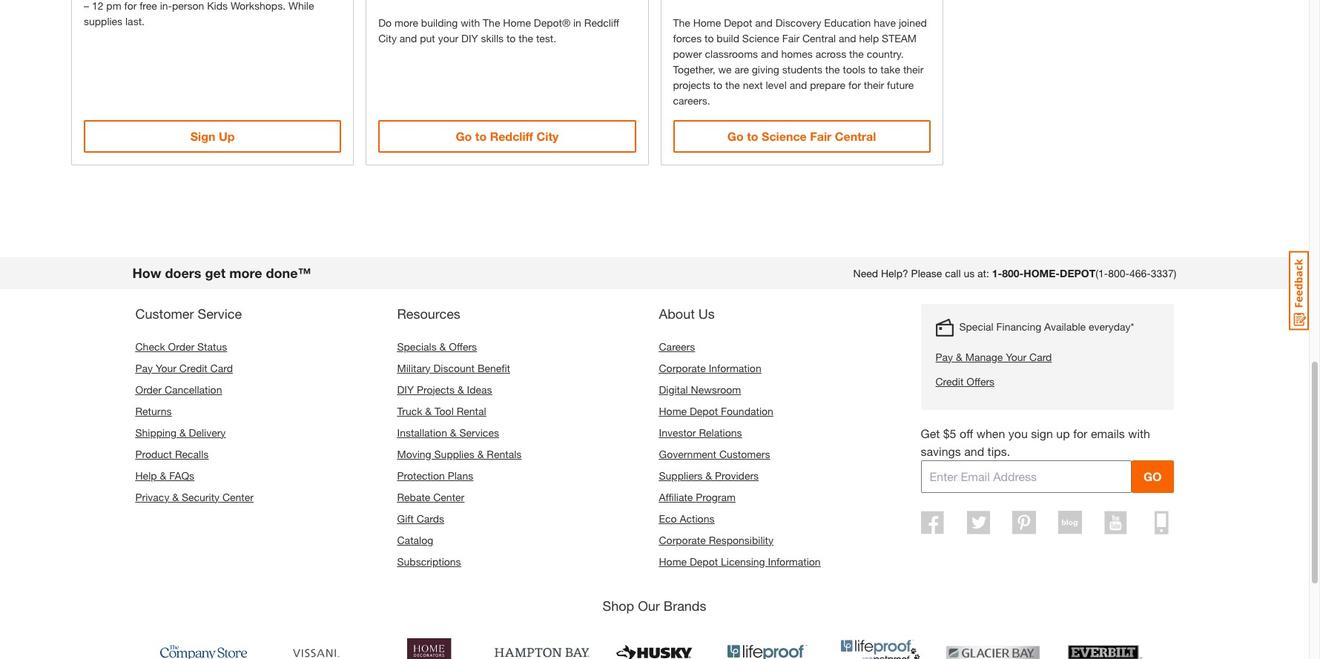 Task type: vqa. For each thing, say whether or not it's contained in the screenshot.
2nd Sealy from right
no



Task type: locate. For each thing, give the bounding box(es) containing it.
truck
[[397, 405, 423, 417]]

husky image
[[607, 633, 702, 660]]

1 vertical spatial science
[[762, 129, 807, 143]]

rental
[[457, 405, 486, 417]]

depot up investor relations link
[[690, 405, 718, 417]]

depot up build
[[724, 16, 753, 29]]

0 horizontal spatial with
[[461, 16, 480, 29]]

customer
[[135, 305, 194, 322]]

& down services
[[478, 448, 484, 460]]

responsibility
[[709, 534, 774, 547]]

0 horizontal spatial card
[[210, 362, 233, 374]]

corporate down eco actions link
[[659, 534, 706, 547]]

protection plans
[[397, 469, 473, 482]]

status
[[197, 340, 227, 353]]

pay down check
[[135, 362, 153, 374]]

1 vertical spatial redcliff
[[490, 129, 533, 143]]

offers up discount
[[449, 340, 477, 353]]

1 horizontal spatial with
[[1129, 426, 1151, 440]]

go
[[456, 129, 472, 143], [728, 129, 744, 143]]

done™
[[266, 265, 311, 281]]

0 horizontal spatial your
[[156, 362, 177, 374]]

central inside 'button'
[[835, 129, 877, 143]]

actions
[[680, 512, 715, 525]]

0 horizontal spatial for
[[849, 78, 861, 91]]

card up credit offers link
[[1030, 351, 1052, 363]]

depot for foundation
[[690, 405, 718, 417]]

go button
[[1132, 460, 1174, 493]]

call
[[945, 267, 961, 279]]

everyday*
[[1089, 320, 1135, 333]]

home inside the home depot and discovery education have joined forces to build science fair central and help steam power classrooms and homes across the country. together, we are giving students the tools to take their projects to the next level and prepare for their future careers.
[[693, 16, 721, 29]]

& left tool
[[425, 405, 432, 417]]

go inside button
[[456, 129, 472, 143]]

get
[[205, 265, 226, 281]]

pay for pay & manage your card
[[936, 351, 953, 363]]

0 horizontal spatial diy
[[397, 383, 414, 396]]

home depot on facebook image
[[922, 511, 944, 535]]

how
[[132, 265, 161, 281]]

credit down pay & manage your card
[[936, 375, 964, 388]]

1 horizontal spatial go
[[728, 129, 744, 143]]

depot inside the home depot and discovery education have joined forces to build science fair central and help steam power classrooms and homes across the country. together, we are giving students the tools to take their projects to the next level and prepare for their future careers.
[[724, 16, 753, 29]]

0 horizontal spatial go
[[456, 129, 472, 143]]

0 horizontal spatial center
[[223, 491, 254, 504]]

order
[[168, 340, 194, 353], [135, 383, 162, 396]]

discovery
[[776, 16, 822, 29]]

careers
[[659, 340, 695, 353]]

affiliate
[[659, 491, 693, 504]]

1 horizontal spatial center
[[433, 491, 465, 504]]

& up military discount benefit
[[440, 340, 446, 353]]

1 vertical spatial central
[[835, 129, 877, 143]]

fair inside 'button'
[[810, 129, 832, 143]]

home decorators collection image
[[382, 633, 477, 660]]

1 horizontal spatial more
[[395, 16, 418, 29]]

specials
[[397, 340, 437, 353]]

1 vertical spatial corporate
[[659, 534, 706, 547]]

1-
[[993, 267, 1003, 279]]

their up future
[[904, 63, 924, 75]]

up
[[219, 129, 235, 143]]

& right help at the left of the page
[[160, 469, 166, 482]]

& down government customers
[[706, 469, 712, 482]]

offers down manage at the right bottom of the page
[[967, 375, 995, 388]]

1 horizontal spatial offers
[[967, 375, 995, 388]]

with right emails
[[1129, 426, 1151, 440]]

science down level
[[762, 129, 807, 143]]

and left discovery in the top of the page
[[755, 16, 773, 29]]

shipping & delivery link
[[135, 426, 226, 439]]

order up returns link
[[135, 383, 162, 396]]

their down take
[[864, 78, 885, 91]]

credit up cancellation
[[179, 362, 208, 374]]

the up forces
[[673, 16, 691, 29]]

the up skills
[[483, 16, 500, 29]]

1 horizontal spatial diy
[[461, 32, 478, 44]]

center right 'security'
[[223, 491, 254, 504]]

1 go from the left
[[456, 129, 472, 143]]

with
[[461, 16, 480, 29], [1129, 426, 1151, 440]]

1 horizontal spatial information
[[768, 555, 821, 568]]

2 go from the left
[[728, 129, 744, 143]]

0 vertical spatial information
[[709, 362, 762, 374]]

depot®
[[534, 16, 571, 29]]

0 horizontal spatial the
[[483, 16, 500, 29]]

0 horizontal spatial city
[[379, 32, 397, 44]]

0 vertical spatial depot
[[724, 16, 753, 29]]

the company store image
[[156, 633, 251, 660]]

and left put on the top left
[[400, 32, 417, 44]]

1 vertical spatial with
[[1129, 426, 1151, 440]]

affiliate program link
[[659, 491, 736, 504]]

rentals
[[487, 448, 522, 460]]

science inside the home depot and discovery education have joined forces to build science fair central and help steam power classrooms and homes across the country. together, we are giving students the tools to take their projects to the next level and prepare for their future careers.
[[743, 32, 780, 44]]

glacier bay image
[[946, 633, 1041, 660]]

800- right depot
[[1109, 267, 1130, 279]]

corporate down "careers"
[[659, 362, 706, 374]]

0 horizontal spatial credit
[[179, 362, 208, 374]]

homes
[[782, 47, 813, 60]]

0 vertical spatial redcliff
[[584, 16, 619, 29]]

more inside do more building with the home depot® in redcliff city and put your diy skills to the test.
[[395, 16, 418, 29]]

2 corporate from the top
[[659, 534, 706, 547]]

pay inside pay & manage your card link
[[936, 351, 953, 363]]

plans
[[448, 469, 473, 482]]

and down students
[[790, 78, 807, 91]]

800- right 'at:'
[[1003, 267, 1024, 279]]

specials & offers link
[[397, 340, 477, 353]]

put
[[420, 32, 435, 44]]

0 vertical spatial for
[[849, 78, 861, 91]]

to inside button
[[475, 129, 487, 143]]

redcliff inside go to redcliff city button
[[490, 129, 533, 143]]

0 vertical spatial corporate
[[659, 362, 706, 374]]

1 horizontal spatial card
[[1030, 351, 1052, 363]]

country.
[[867, 47, 904, 60]]

with right building
[[461, 16, 480, 29]]

sign up button
[[84, 120, 341, 153]]

to inside 'button'
[[747, 129, 759, 143]]

program
[[696, 491, 736, 504]]

0 horizontal spatial 800-
[[1003, 267, 1024, 279]]

0 vertical spatial more
[[395, 16, 418, 29]]

& for truck & tool rental
[[425, 405, 432, 417]]

diy up truck
[[397, 383, 414, 396]]

installation & services link
[[397, 426, 499, 439]]

lifeproof with petproof technology carpet image
[[833, 633, 928, 660]]

1 horizontal spatial the
[[673, 16, 691, 29]]

0 horizontal spatial pay
[[135, 362, 153, 374]]

1 horizontal spatial credit
[[936, 375, 964, 388]]

1 vertical spatial city
[[537, 129, 559, 143]]

prepare
[[810, 78, 846, 91]]

giving
[[752, 63, 780, 75]]

science inside 'button'
[[762, 129, 807, 143]]

466-
[[1130, 267, 1151, 279]]

and down off at bottom right
[[965, 444, 985, 458]]

for
[[849, 78, 861, 91], [1074, 426, 1088, 440]]

students
[[783, 63, 823, 75]]

corporate responsibility link
[[659, 534, 774, 547]]

1 horizontal spatial fair
[[810, 129, 832, 143]]

with inside do more building with the home depot® in redcliff city and put your diy skills to the test.
[[461, 16, 480, 29]]

go for go to science fair central
[[728, 129, 744, 143]]

rebate
[[397, 491, 431, 504]]

credit offers
[[936, 375, 995, 388]]

steam
[[882, 32, 917, 44]]

2 vertical spatial depot
[[690, 555, 718, 568]]

together,
[[673, 63, 716, 75]]

specials & offers
[[397, 340, 477, 353]]

fair down prepare
[[810, 129, 832, 143]]

0 vertical spatial city
[[379, 32, 397, 44]]

1 vertical spatial fair
[[810, 129, 832, 143]]

up
[[1057, 426, 1070, 440]]

0 vertical spatial their
[[904, 63, 924, 75]]

projects
[[673, 78, 711, 91]]

1 vertical spatial more
[[229, 265, 262, 281]]

future
[[887, 78, 914, 91]]

home up skills
[[503, 16, 531, 29]]

& left manage at the right bottom of the page
[[956, 351, 963, 363]]

center down plans
[[433, 491, 465, 504]]

the inside do more building with the home depot® in redcliff city and put your diy skills to the test.
[[519, 32, 533, 44]]

1 horizontal spatial their
[[904, 63, 924, 75]]

savings
[[921, 444, 961, 458]]

city inside button
[[537, 129, 559, 143]]

more right do
[[395, 16, 418, 29]]

and inside do more building with the home depot® in redcliff city and put your diy skills to the test.
[[400, 32, 417, 44]]

0 horizontal spatial more
[[229, 265, 262, 281]]

about
[[659, 305, 695, 322]]

fair up homes
[[783, 32, 800, 44]]

depot
[[724, 16, 753, 29], [690, 405, 718, 417], [690, 555, 718, 568]]

2 the from the left
[[673, 16, 691, 29]]

1 vertical spatial offers
[[967, 375, 995, 388]]

1 horizontal spatial for
[[1074, 426, 1088, 440]]

central up across
[[803, 32, 836, 44]]

0 vertical spatial offers
[[449, 340, 477, 353]]

1 horizontal spatial redcliff
[[584, 16, 619, 29]]

800-
[[1003, 267, 1024, 279], [1109, 267, 1130, 279]]

sign
[[1031, 426, 1053, 440]]

city
[[379, 32, 397, 44], [537, 129, 559, 143]]

1 horizontal spatial 800-
[[1109, 267, 1130, 279]]

0 horizontal spatial fair
[[783, 32, 800, 44]]

1 vertical spatial depot
[[690, 405, 718, 417]]

depot
[[1060, 267, 1096, 279]]

0 vertical spatial diy
[[461, 32, 478, 44]]

go to science fair central
[[728, 129, 877, 143]]

diy right your
[[461, 32, 478, 44]]

go to redcliff city button
[[379, 120, 636, 153]]

1 vertical spatial information
[[768, 555, 821, 568]]

for down tools
[[849, 78, 861, 91]]

for right up
[[1074, 426, 1088, 440]]

go for go to redcliff city
[[456, 129, 472, 143]]

0 horizontal spatial information
[[709, 362, 762, 374]]

military discount benefit link
[[397, 362, 510, 374]]

1 the from the left
[[483, 16, 500, 29]]

shipping
[[135, 426, 177, 439]]

information up newsroom
[[709, 362, 762, 374]]

& up recalls at bottom
[[179, 426, 186, 439]]

card down status
[[210, 362, 233, 374]]

go inside 'button'
[[728, 129, 744, 143]]

home up forces
[[693, 16, 721, 29]]

rebate center link
[[397, 491, 465, 504]]

feedback link image
[[1289, 251, 1309, 331]]

catalog link
[[397, 534, 433, 547]]

1 corporate from the top
[[659, 362, 706, 374]]

order up 'pay your credit card' link
[[168, 340, 194, 353]]

information
[[709, 362, 762, 374], [768, 555, 821, 568]]

science up the 'giving' in the right top of the page
[[743, 32, 780, 44]]

1 horizontal spatial pay
[[936, 351, 953, 363]]

your down "financing"
[[1006, 351, 1027, 363]]

0 vertical spatial order
[[168, 340, 194, 353]]

diy inside do more building with the home depot® in redcliff city and put your diy skills to the test.
[[461, 32, 478, 44]]

help
[[859, 32, 879, 44]]

0 vertical spatial with
[[461, 16, 480, 29]]

fair
[[783, 32, 800, 44], [810, 129, 832, 143]]

special financing available everyday*
[[960, 320, 1135, 333]]

home-
[[1024, 267, 1060, 279]]

1 center from the left
[[223, 491, 254, 504]]

center
[[223, 491, 254, 504], [433, 491, 465, 504]]

0 horizontal spatial redcliff
[[490, 129, 533, 143]]

& down faqs
[[172, 491, 179, 504]]

the left test. at top
[[519, 32, 533, 44]]

1 vertical spatial for
[[1074, 426, 1088, 440]]

central down prepare
[[835, 129, 877, 143]]

faqs
[[169, 469, 194, 482]]

0 vertical spatial central
[[803, 32, 836, 44]]

0 vertical spatial fair
[[783, 32, 800, 44]]

information right licensing
[[768, 555, 821, 568]]

1 horizontal spatial city
[[537, 129, 559, 143]]

protection
[[397, 469, 445, 482]]

1 vertical spatial their
[[864, 78, 885, 91]]

the down across
[[826, 63, 840, 75]]

home inside do more building with the home depot® in redcliff city and put your diy skills to the test.
[[503, 16, 531, 29]]

0 vertical spatial science
[[743, 32, 780, 44]]

more right get
[[229, 265, 262, 281]]

when
[[977, 426, 1006, 440]]

1 800- from the left
[[1003, 267, 1024, 279]]

get
[[921, 426, 940, 440]]

the
[[519, 32, 533, 44], [850, 47, 864, 60], [826, 63, 840, 75], [726, 78, 740, 91]]

& up supplies on the left of page
[[450, 426, 457, 439]]

depot down 'corporate responsibility' link at the bottom of the page
[[690, 555, 718, 568]]

1 vertical spatial order
[[135, 383, 162, 396]]

rebate center
[[397, 491, 465, 504]]

pay up credit offers
[[936, 351, 953, 363]]

1 horizontal spatial order
[[168, 340, 194, 353]]

the inside the home depot and discovery education have joined forces to build science fair central and help steam power classrooms and homes across the country. together, we are giving students the tools to take their projects to the next level and prepare for their future careers.
[[673, 16, 691, 29]]

forces
[[673, 32, 702, 44]]

home down the digital
[[659, 405, 687, 417]]

your up the order cancellation link
[[156, 362, 177, 374]]

build
[[717, 32, 740, 44]]

card
[[1030, 351, 1052, 363], [210, 362, 233, 374]]



Task type: describe. For each thing, give the bounding box(es) containing it.
ideas
[[467, 383, 492, 396]]

& for specials & offers
[[440, 340, 446, 353]]

privacy
[[135, 491, 169, 504]]

gift cards
[[397, 512, 444, 525]]

help?
[[881, 267, 909, 279]]

go
[[1144, 469, 1162, 483]]

sign
[[190, 129, 216, 143]]

0 horizontal spatial their
[[864, 78, 885, 91]]

2 center from the left
[[433, 491, 465, 504]]

lifeproof flooring image
[[720, 633, 815, 660]]

& for privacy & security center
[[172, 491, 179, 504]]

benefit
[[478, 362, 510, 374]]

affiliate program
[[659, 491, 736, 504]]

0 horizontal spatial order
[[135, 383, 162, 396]]

home down eco
[[659, 555, 687, 568]]

1 vertical spatial credit
[[936, 375, 964, 388]]

depot for licensing
[[690, 555, 718, 568]]

emails
[[1091, 426, 1125, 440]]

diy projects & ideas link
[[397, 383, 492, 396]]

education
[[824, 16, 871, 29]]

2 800- from the left
[[1109, 267, 1130, 279]]

about us
[[659, 305, 715, 322]]

everbilt image
[[1058, 633, 1153, 660]]

across
[[816, 47, 847, 60]]

with inside get $5 off when you sign up for emails with savings and tips.
[[1129, 426, 1151, 440]]

eco
[[659, 512, 677, 525]]

city inside do more building with the home depot® in redcliff city and put your diy skills to the test.
[[379, 32, 397, 44]]

and down education
[[839, 32, 857, 44]]

security
[[182, 491, 220, 504]]

help & faqs
[[135, 469, 194, 482]]

help & faqs link
[[135, 469, 194, 482]]

investor relations
[[659, 426, 742, 439]]

building
[[421, 16, 458, 29]]

$5
[[944, 426, 957, 440]]

order cancellation
[[135, 383, 222, 396]]

special
[[960, 320, 994, 333]]

pay & manage your card link
[[936, 349, 1135, 365]]

resources
[[397, 305, 461, 322]]

product
[[135, 448, 172, 460]]

redcliff inside do more building with the home depot® in redcliff city and put your diy skills to the test.
[[584, 16, 619, 29]]

check
[[135, 340, 165, 353]]

Enter Email Address text field
[[921, 460, 1132, 493]]

you
[[1009, 426, 1028, 440]]

services
[[460, 426, 499, 439]]

us
[[964, 267, 975, 279]]

& for suppliers & providers
[[706, 469, 712, 482]]

get $5 off when you sign up for emails with savings and tips.
[[921, 426, 1151, 458]]

protection plans link
[[397, 469, 473, 482]]

available
[[1045, 320, 1086, 333]]

the home depot and discovery education have joined forces to build science fair central and help steam power classrooms and homes across the country. together, we are giving students the tools to take their projects to the next level and prepare for their future careers.
[[673, 16, 927, 107]]

home depot on twitter image
[[967, 511, 990, 535]]

digital
[[659, 383, 688, 396]]

government customers
[[659, 448, 770, 460]]

relations
[[699, 426, 742, 439]]

and inside get $5 off when you sign up for emails with savings and tips.
[[965, 444, 985, 458]]

power
[[673, 47, 702, 60]]

shop
[[603, 598, 634, 614]]

classrooms
[[705, 47, 758, 60]]

test.
[[536, 32, 557, 44]]

0 vertical spatial credit
[[179, 362, 208, 374]]

the inside do more building with the home depot® in redcliff city and put your diy skills to the test.
[[483, 16, 500, 29]]

0 horizontal spatial offers
[[449, 340, 477, 353]]

doers
[[165, 265, 201, 281]]

at:
[[978, 267, 990, 279]]

off
[[960, 426, 974, 440]]

eco actions link
[[659, 512, 715, 525]]

& for pay & manage your card
[[956, 351, 963, 363]]

sign up
[[190, 129, 235, 143]]

& for shipping & delivery
[[179, 426, 186, 439]]

pay for pay your credit card
[[135, 362, 153, 374]]

financing
[[997, 320, 1042, 333]]

& for help & faqs
[[160, 469, 166, 482]]

your
[[438, 32, 459, 44]]

home depot blog image
[[1059, 511, 1082, 535]]

corporate information link
[[659, 362, 762, 374]]

delivery
[[189, 426, 226, 439]]

home depot on pinterest image
[[1013, 511, 1036, 535]]

military
[[397, 362, 431, 374]]

truck & tool rental
[[397, 405, 486, 417]]

moving supplies & rentals
[[397, 448, 522, 460]]

home depot on youtube image
[[1105, 511, 1128, 535]]

corporate for corporate information
[[659, 362, 706, 374]]

& for installation & services
[[450, 426, 457, 439]]

fair inside the home depot and discovery education have joined forces to build science fair central and help steam power classrooms and homes across the country. together, we are giving students the tools to take their projects to the next level and prepare for their future careers.
[[783, 32, 800, 44]]

catalog
[[397, 534, 433, 547]]

gift
[[397, 512, 414, 525]]

tools
[[843, 63, 866, 75]]

skills
[[481, 32, 504, 44]]

government
[[659, 448, 717, 460]]

take
[[881, 63, 901, 75]]

level
[[766, 78, 787, 91]]

to inside do more building with the home depot® in redcliff city and put your diy skills to the test.
[[507, 32, 516, 44]]

diy projects & ideas
[[397, 383, 492, 396]]

truck & tool rental link
[[397, 405, 486, 417]]

central inside the home depot and discovery education have joined forces to build science fair central and help steam power classrooms and homes across the country. together, we are giving students the tools to take their projects to the next level and prepare for their future careers.
[[803, 32, 836, 44]]

digital newsroom link
[[659, 383, 741, 396]]

go to science fair central button
[[673, 120, 931, 153]]

and up the 'giving' in the right top of the page
[[761, 47, 779, 60]]

home depot mobile apps image
[[1155, 511, 1169, 535]]

providers
[[715, 469, 759, 482]]

go to redcliff city
[[456, 129, 559, 143]]

corporate for corporate responsibility
[[659, 534, 706, 547]]

shipping & delivery
[[135, 426, 226, 439]]

are
[[735, 63, 749, 75]]

the down we
[[726, 78, 740, 91]]

hampton bay image
[[494, 633, 589, 660]]

do more building with the home depot® in redcliff city and put your diy skills to the test.
[[379, 16, 619, 44]]

check order status
[[135, 340, 227, 353]]

product recalls link
[[135, 448, 209, 460]]

1 horizontal spatial your
[[1006, 351, 1027, 363]]

corporate responsibility
[[659, 534, 774, 547]]

next
[[743, 78, 763, 91]]

newsroom
[[691, 383, 741, 396]]

home depot foundation
[[659, 405, 774, 417]]

careers.
[[673, 94, 710, 107]]

cards
[[417, 512, 444, 525]]

check order status link
[[135, 340, 227, 353]]

for inside get $5 off when you sign up for emails with savings and tips.
[[1074, 426, 1088, 440]]

for inside the home depot and discovery education have joined forces to build science fair central and help steam power classrooms and homes across the country. together, we are giving students the tools to take their projects to the next level and prepare for their future careers.
[[849, 78, 861, 91]]

tool
[[435, 405, 454, 417]]

& left ideas
[[458, 383, 464, 396]]

1 vertical spatial diy
[[397, 383, 414, 396]]

eco actions
[[659, 512, 715, 525]]

privacy & security center
[[135, 491, 254, 504]]

privacy & security center link
[[135, 491, 254, 504]]

please
[[912, 267, 942, 279]]

need help? please call us at: 1-800-home-depot (1-800-466-3337)
[[854, 267, 1177, 279]]

foundation
[[721, 405, 774, 417]]

vissani image
[[269, 633, 364, 660]]

the up tools
[[850, 47, 864, 60]]



